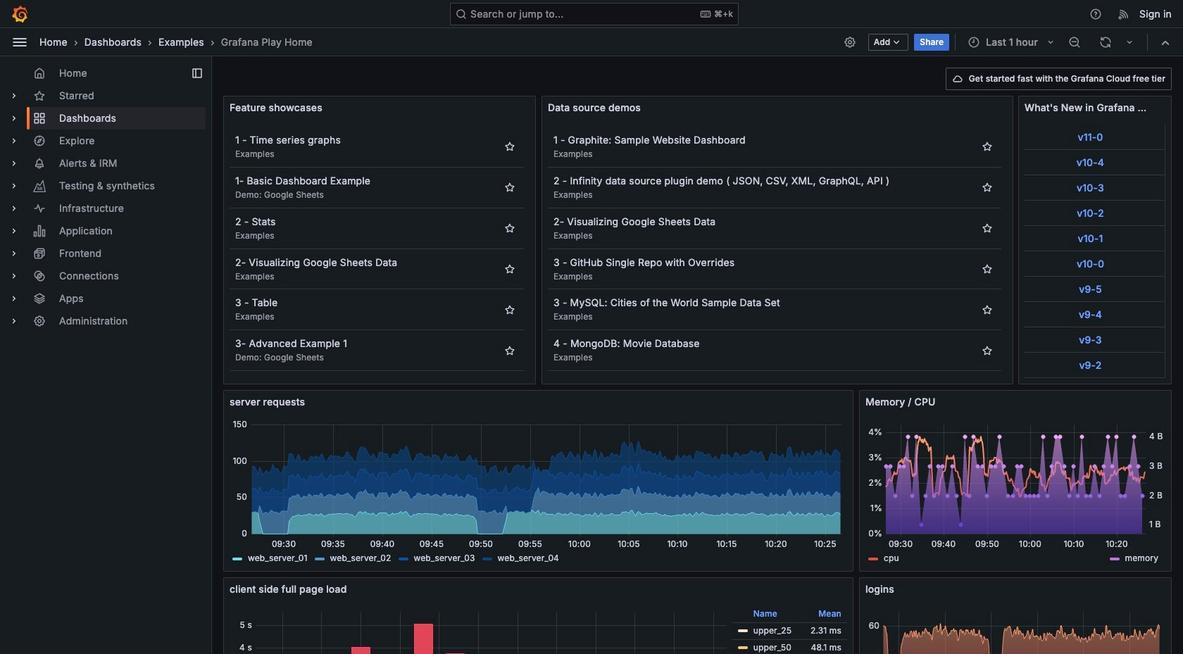 Task type: locate. For each thing, give the bounding box(es) containing it.
mark "3- advanced example 1" as favorite image
[[505, 345, 516, 356]]

close menu image
[[11, 33, 28, 50]]

0 vertical spatial mark "2- visualizing google sheets data" as favorite image
[[982, 223, 994, 234]]

1 horizontal spatial mark "2- visualizing google sheets data" as favorite image
[[982, 223, 994, 234]]

dashboard settings image
[[844, 36, 857, 48]]

mark "1 - graphite: sample website dashboard" as favorite image
[[982, 141, 994, 152]]

expand section starred image
[[8, 90, 20, 101]]

news image
[[1118, 7, 1131, 20]]

mark "2 - infinity data source plugin demo ( json, csv, xml, graphql, api )" as favorite image
[[982, 182, 994, 193]]

expand section testing & synthetics image
[[8, 180, 20, 192]]

0 horizontal spatial mark "2- visualizing google sheets data" as favorite image
[[505, 263, 516, 275]]

mark "3 - table" as favorite image
[[505, 304, 516, 316]]

mark "3 - github single repo with overrides" as favorite image
[[982, 263, 994, 275]]

mark "1 -  time series graphs" as favorite image
[[505, 141, 516, 152]]

expand section infrastructure image
[[8, 203, 20, 214]]

mark "2- visualizing google sheets data" as favorite image up mark "3 - github single repo with overrides" as favorite image
[[982, 223, 994, 234]]

expand section apps image
[[8, 293, 20, 304]]

mark "3 - mysql: cities of the world sample data set" as favorite image
[[982, 304, 994, 316]]

1 vertical spatial mark "2- visualizing google sheets data" as favorite image
[[505, 263, 516, 275]]

undock menu image
[[192, 68, 203, 79]]

mark "2 - stats" as favorite image
[[505, 223, 516, 234]]

expand section application image
[[8, 225, 20, 237]]

expand section explore image
[[8, 135, 20, 147]]

mark "2- visualizing google sheets data" as favorite image
[[982, 223, 994, 234], [505, 263, 516, 275]]

mark "2- visualizing google sheets data" as favorite image up mark "3 - table" as favorite icon
[[505, 263, 516, 275]]



Task type: describe. For each thing, give the bounding box(es) containing it.
mark "1- basic dashboard example" as favorite image
[[505, 182, 516, 193]]

expand section dashboards image
[[8, 113, 20, 124]]

expand section administration image
[[8, 316, 20, 327]]

zoom out time range image
[[1069, 36, 1082, 48]]

expand section connections image
[[8, 271, 20, 282]]

expand section frontend image
[[8, 248, 20, 259]]

mark "4 - mongodb: movie database" as favorite image
[[982, 345, 994, 356]]

expand section alerts & irm image
[[8, 158, 20, 169]]

navigation element
[[0, 56, 211, 344]]

auto refresh turned off. choose refresh time interval image
[[1125, 36, 1136, 48]]

grafana image
[[11, 5, 28, 22]]

refresh dashboard image
[[1100, 36, 1113, 48]]

help image
[[1090, 7, 1103, 20]]



